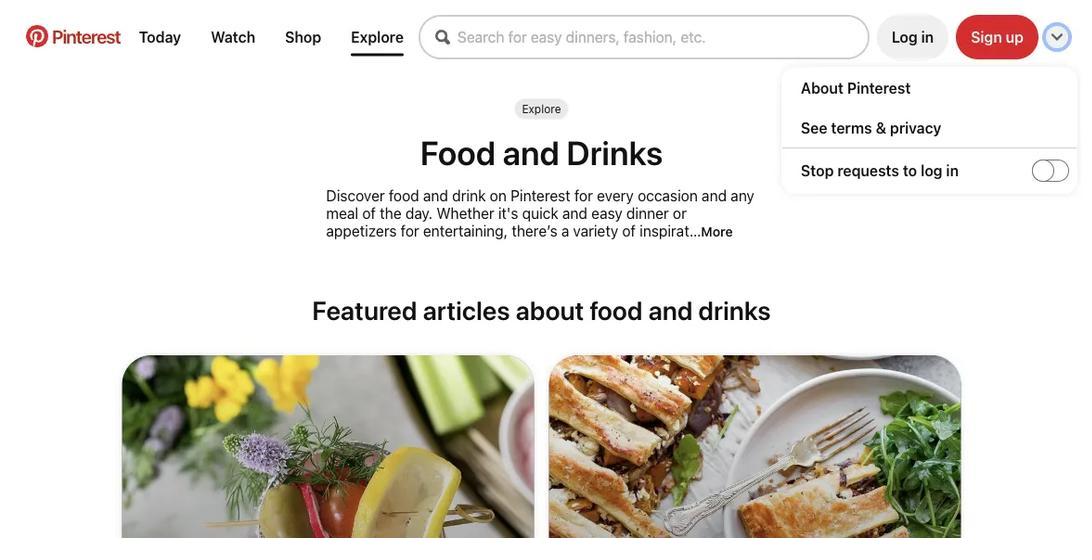 Task type: vqa. For each thing, say whether or not it's contained in the screenshot.
Primary navigation header navigation
no



Task type: locate. For each thing, give the bounding box(es) containing it.
1 horizontal spatial food
[[590, 295, 643, 326]]

1 horizontal spatial explore link
[[522, 102, 561, 115]]

watch link
[[203, 21, 263, 53]]

food
[[389, 187, 419, 204], [590, 295, 643, 326]]

pinterest inside discover food and drink on pinterest for every occasion and any meal of the day. whether it's quick and easy dinner or appetizers for entertaining, there's a variety of inspirat…
[[511, 187, 571, 204]]

0 vertical spatial for
[[575, 187, 593, 204]]

occasion
[[638, 187, 698, 204]]

discover food and drink on pinterest for every occasion and any meal of the day. whether it's quick and easy dinner or appetizers for entertaining, there's a variety of inspirat…
[[326, 187, 755, 240]]

explore up food and drinks
[[522, 102, 561, 115]]

of right variety
[[622, 222, 636, 240]]

food inside discover food and drink on pinterest for every occasion and any meal of the day. whether it's quick and easy dinner or appetizers for entertaining, there's a variety of inspirat…
[[389, 187, 419, 204]]

about pinterest
[[801, 79, 911, 97]]

0 horizontal spatial of
[[362, 204, 376, 222]]

0 horizontal spatial pinterest
[[52, 25, 120, 47]]

0 vertical spatial pinterest
[[52, 25, 120, 47]]

on
[[490, 187, 507, 204]]

meal
[[326, 204, 359, 222]]

explore for bottom explore link
[[522, 102, 561, 115]]

1 vertical spatial in
[[947, 162, 959, 180]]

shop link
[[278, 21, 329, 53]]

1 horizontal spatial explore
[[522, 102, 561, 115]]

explore link up food and drinks
[[522, 102, 561, 115]]

quick
[[522, 204, 559, 222]]

0 horizontal spatial for
[[401, 222, 419, 240]]

log
[[921, 162, 943, 180]]

in inside button
[[922, 28, 934, 46]]

dinner
[[627, 204, 669, 222]]

explore link
[[344, 21, 411, 53], [522, 102, 561, 115]]

0 horizontal spatial explore
[[351, 28, 404, 46]]

0 horizontal spatial food
[[389, 187, 419, 204]]

explore
[[351, 28, 404, 46], [522, 102, 561, 115]]

of
[[362, 204, 376, 222], [622, 222, 636, 240]]

see terms & privacy link
[[801, 119, 1077, 136]]

articles
[[423, 295, 510, 326]]

or
[[673, 204, 687, 222]]

2 vertical spatial pinterest
[[511, 187, 571, 204]]

and
[[503, 132, 560, 172], [423, 187, 448, 204], [702, 187, 727, 204], [563, 204, 588, 222], [649, 295, 693, 326]]

stop
[[801, 162, 834, 180]]

explore link left search image
[[344, 21, 411, 53]]

0 horizontal spatial in
[[922, 28, 934, 46]]

the
[[380, 204, 402, 222]]

pinterest right pinterest icon
[[52, 25, 120, 47]]

up
[[1006, 28, 1024, 46]]

entertaining,
[[423, 222, 508, 240]]

any
[[731, 187, 755, 204]]

0 vertical spatial in
[[922, 28, 934, 46]]

and up on
[[503, 132, 560, 172]]

and left drinks on the bottom of the page
[[649, 295, 693, 326]]

of left the
[[362, 204, 376, 222]]

pinterest up the &
[[847, 79, 911, 97]]

and left easy
[[563, 204, 588, 222]]

explore for left explore link
[[351, 28, 404, 46]]

inspirat…
[[640, 222, 701, 240]]

pinterest up there's
[[511, 187, 571, 204]]

1 horizontal spatial pinterest
[[511, 187, 571, 204]]

it's
[[498, 204, 519, 222]]

log in button
[[877, 15, 949, 59]]

a
[[561, 222, 569, 240]]

see
[[801, 119, 828, 136]]

for
[[575, 187, 593, 204], [401, 222, 419, 240]]

food right discover
[[389, 187, 419, 204]]

in
[[922, 28, 934, 46], [947, 162, 959, 180]]

1 horizontal spatial of
[[622, 222, 636, 240]]

1 vertical spatial for
[[401, 222, 419, 240]]

featured
[[312, 295, 417, 326]]

every
[[597, 187, 634, 204]]

today
[[139, 28, 181, 46]]

for left every
[[575, 187, 593, 204]]

for right appetizers
[[401, 222, 419, 240]]

pinterest
[[52, 25, 120, 47], [847, 79, 911, 97], [511, 187, 571, 204]]

0 vertical spatial explore
[[351, 28, 404, 46]]

about pinterest link
[[801, 79, 1077, 97]]

1 vertical spatial explore
[[522, 102, 561, 115]]

variety
[[573, 222, 618, 240]]

explore left search image
[[351, 28, 404, 46]]

1 vertical spatial pinterest
[[847, 79, 911, 97]]

0 vertical spatial food
[[389, 187, 419, 204]]

food right about
[[590, 295, 643, 326]]

more button
[[701, 224, 733, 239]]

0 vertical spatial explore link
[[344, 21, 411, 53]]

sign
[[971, 28, 1002, 46]]



Task type: describe. For each thing, give the bounding box(es) containing it.
privacy
[[890, 119, 942, 136]]

pinterest inside button
[[52, 25, 120, 47]]

1 vertical spatial explore link
[[522, 102, 561, 115]]

pinterest image
[[26, 25, 48, 47]]

see terms & privacy
[[801, 119, 942, 136]]

pinterest button
[[15, 25, 132, 49]]

1 vertical spatial food
[[590, 295, 643, 326]]

0 horizontal spatial explore link
[[344, 21, 411, 53]]

appetizers
[[326, 222, 397, 240]]

whether
[[437, 204, 495, 222]]

pinterest link
[[15, 25, 132, 47]]

to
[[903, 162, 917, 180]]

stop requests to log in
[[801, 162, 959, 180]]

sign up button
[[956, 15, 1039, 59]]

1 horizontal spatial in
[[947, 162, 959, 180]]

food
[[420, 132, 496, 172]]

featured articles about food and drinks
[[312, 295, 771, 326]]

watch
[[211, 28, 255, 46]]

drinks
[[699, 295, 771, 326]]

and left drink
[[423, 187, 448, 204]]

day.
[[406, 204, 433, 222]]

about
[[801, 79, 844, 97]]

and left the any
[[702, 187, 727, 204]]

2 horizontal spatial pinterest
[[847, 79, 911, 97]]

drink
[[452, 187, 486, 204]]

requests
[[838, 162, 900, 180]]

sign up
[[971, 28, 1024, 46]]

search image
[[435, 30, 450, 45]]

Search text field
[[458, 28, 868, 46]]

&
[[876, 119, 887, 136]]

food and drinks
[[420, 132, 663, 172]]

about
[[516, 295, 584, 326]]

log
[[892, 28, 918, 46]]

more
[[701, 224, 733, 239]]

shop
[[285, 28, 321, 46]]

today link
[[132, 21, 189, 53]]

drinks
[[567, 132, 663, 172]]

there's
[[512, 222, 558, 240]]

terms
[[831, 119, 872, 136]]

discover
[[326, 187, 385, 204]]

log in
[[892, 28, 934, 46]]

easy
[[592, 204, 623, 222]]

1 horizontal spatial for
[[575, 187, 593, 204]]



